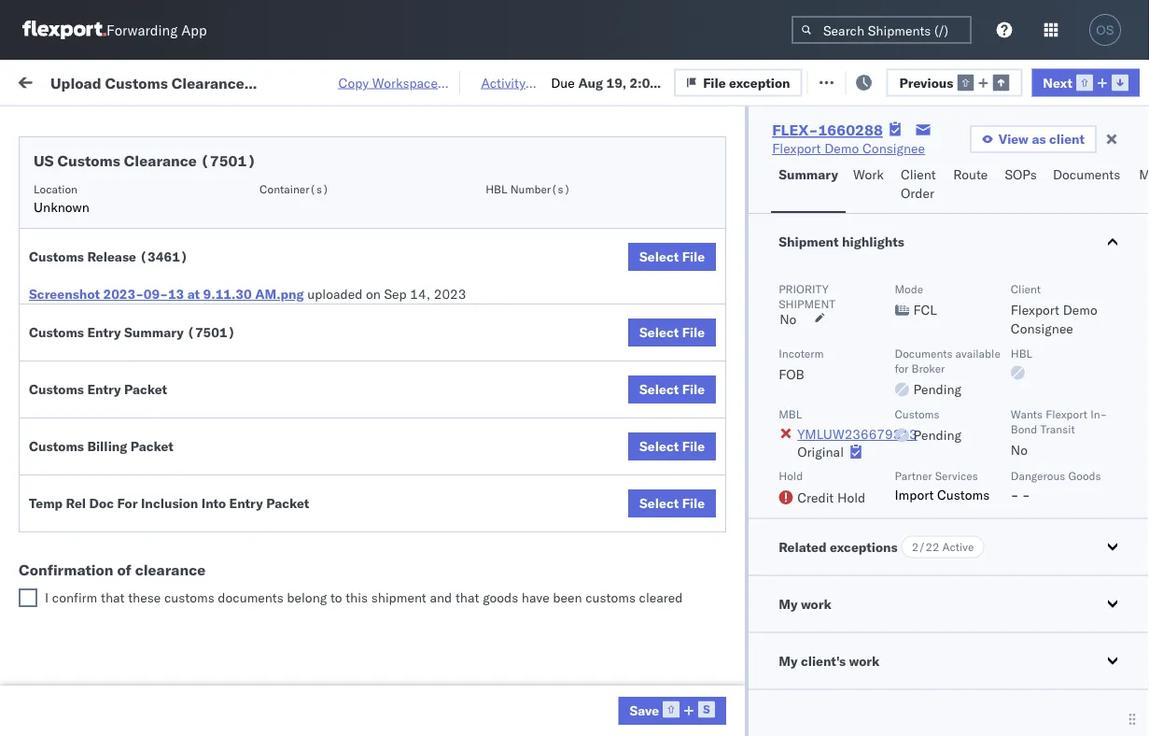 Task type: describe. For each thing, give the bounding box(es) containing it.
los for fifth schedule pickup from los angeles, ca link from the top
[[176, 588, 197, 604]]

wants
[[1011, 407, 1043, 421]]

2 that from the left
[[456, 589, 480, 606]]

3 1846748 from the top
[[1071, 311, 1128, 327]]

schedule delivery appointment button for 1:59 am cst, dec 14, 2022
[[43, 473, 230, 494]]

order
[[901, 185, 935, 201]]

0 vertical spatial 2023
[[434, 286, 467, 302]]

fob
[[779, 366, 805, 383]]

flex-1893174
[[1031, 598, 1128, 615]]

schedule inside schedule pickup from rotterdam, netherlands
[[43, 670, 98, 687]]

1 flex-2130387 from the top
[[1031, 639, 1128, 656]]

appointment for 1:59 am cst, dec 14, 2022
[[153, 474, 230, 490]]

4 schedule pickup from los angeles, ca link from the top
[[43, 423, 265, 460]]

view
[[999, 131, 1029, 147]]

confirm delivery
[[43, 556, 142, 573]]

ca for fifth schedule pickup from los angeles, ca link from the bottom of the page
[[43, 237, 61, 253]]

1:59 for 1:59 am cst, dec 14, 2022's schedule delivery appointment link
[[301, 475, 329, 491]]

consignee up "client's"
[[783, 598, 846, 615]]

4 flex-1889466 from the top
[[1031, 557, 1128, 574]]

2 flex-1889466 from the top
[[1031, 475, 1128, 491]]

delivery for confirm delivery button
[[94, 556, 142, 573]]

5, for fifth schedule pickup from los angeles, ca link from the bottom of the page
[[418, 228, 430, 245]]

clearance
[[135, 560, 206, 579]]

pickup for fifth schedule pickup from los angeles, ca link from the bottom of the page
[[102, 218, 142, 234]]

2 flex-2130387 from the top
[[1031, 680, 1128, 697]]

customs up customs billing packet
[[29, 381, 84, 397]]

and
[[430, 589, 452, 606]]

pending for customs
[[914, 427, 962, 443]]

services
[[936, 469, 979, 483]]

ocean fcl for third schedule pickup from los angeles, ca link from the top of the page
[[572, 352, 637, 368]]

1 1:59 am cdt, nov 5, 2022 from the top
[[301, 187, 466, 204]]

flex-1846748 for third schedule pickup from los angeles, ca link from the top of the page
[[1031, 352, 1128, 368]]

(7501) for customs entry summary (7501)
[[187, 324, 236, 340]]

confirmation of clearance
[[19, 560, 206, 579]]

nov for third schedule pickup from los angeles, ca link from the top of the page
[[391, 352, 415, 368]]

1 schedule pickup from los angeles, ca link from the top
[[43, 217, 265, 255]]

select for temp rel doc for inclusion into entry packet
[[640, 495, 679, 511]]

0 horizontal spatial summary
[[124, 324, 184, 340]]

8 resize handle column header from the left
[[1119, 145, 1141, 736]]

doc
[[89, 495, 114, 511]]

3 schedule pickup from los angeles, ca link from the top
[[43, 340, 265, 378]]

angeles, for fourth schedule pickup from los angeles, ca link from the top of the page
[[200, 424, 252, 440]]

schedule delivery appointment for 1:59 am cdt, nov 5, 2022
[[43, 186, 230, 203]]

9.11.30
[[203, 286, 252, 302]]

2 karl from the top
[[975, 680, 999, 697]]

mode
[[895, 282, 924, 296]]

1846748 for upload customs clearance documents link
[[1071, 393, 1128, 409]]

demo inside client flexport demo consignee incoterm fob
[[1064, 302, 1098, 318]]

09-
[[144, 286, 168, 302]]

23, for jan
[[421, 680, 441, 697]]

(7501) for us customs clearance (7501)
[[201, 151, 256, 170]]

credit
[[798, 489, 834, 505]]

to
[[331, 589, 342, 606]]

0 horizontal spatial exception
[[730, 74, 791, 90]]

for
[[895, 361, 909, 375]]

goods
[[483, 589, 519, 606]]

jan for 23,
[[397, 680, 418, 697]]

2 2130387 from the top
[[1071, 680, 1128, 697]]

work inside button
[[801, 595, 832, 612]]

upload customs clearance documents button
[[43, 382, 265, 421]]

2 1889466 from the top
[[1071, 475, 1128, 491]]

2 schedule delivery appointment from the top
[[43, 310, 230, 326]]

1:59 am cst, dec 14, 2022
[[301, 475, 473, 491]]

4 cdt, from the top
[[357, 311, 387, 327]]

previous button
[[887, 68, 1023, 96]]

schedule pickup from los angeles, ca for fifth schedule pickup from los angeles, ca link from the bottom of the page
[[43, 218, 252, 253]]

save
[[630, 702, 660, 718]]

clearance for (7501)
[[124, 151, 197, 170]]

select for customs billing packet
[[640, 438, 679, 454]]

work inside 'button'
[[850, 652, 880, 669]]

packet for customs entry packet
[[124, 381, 167, 397]]

1893174
[[1071, 598, 1128, 615]]

0 horizontal spatial on
[[366, 286, 381, 302]]

forwarding
[[106, 21, 178, 39]]

2 appointment from the top
[[153, 310, 230, 326]]

temp rel doc for inclusion into entry packet
[[29, 495, 309, 511]]

pickup for third schedule pickup from los angeles, ca link from the top of the page
[[102, 341, 142, 358]]

location
[[34, 182, 78, 196]]

next button
[[1032, 68, 1141, 96]]

client's
[[801, 652, 846, 669]]

0 vertical spatial at
[[371, 72, 382, 89]]

client name
[[693, 153, 756, 167]]

client for client order
[[901, 166, 937, 183]]

2 schedule pickup from los angeles, ca link from the top
[[43, 258, 265, 296]]

from for confirm pickup from los angeles, ca link
[[138, 506, 165, 522]]

10:30
[[301, 680, 337, 697]]

6:00 pm cst, dec 23, 2022
[[301, 516, 472, 532]]

0 vertical spatial flexport demo consignee
[[773, 140, 926, 156]]

23, for dec
[[416, 516, 437, 532]]

2 vertical spatial demo
[[745, 598, 780, 615]]

13,
[[414, 598, 434, 615]]

4 ocean fcl from the top
[[572, 311, 637, 327]]

1 integration test account - karl lagerfeld from the top
[[815, 639, 1058, 656]]

route button
[[946, 158, 998, 213]]

2 resize handle column header from the left
[[475, 145, 497, 736]]

select file button for customs entry summary (7501)
[[629, 319, 717, 347]]

pickup for confirm pickup from los angeles, ca link
[[94, 506, 134, 522]]

name
[[726, 153, 756, 167]]

1 horizontal spatial file exception
[[832, 72, 919, 89]]

0 vertical spatial demo
[[825, 140, 860, 156]]

confirmation
[[19, 560, 113, 579]]

view as client button
[[970, 125, 1098, 153]]

transit
[[1041, 422, 1076, 436]]

entry for summary
[[87, 324, 121, 340]]

5 1:59 am cdt, nov 5, 2022 from the top
[[301, 352, 466, 368]]

batch action
[[1046, 72, 1127, 89]]

customs down screenshot
[[29, 324, 84, 340]]

4 nov from the top
[[391, 311, 415, 327]]

4 resize handle column header from the left
[[661, 145, 684, 736]]

0 vertical spatial on
[[457, 72, 472, 89]]

los for fifth schedule pickup from los angeles, ca link from the bottom of the page
[[176, 218, 197, 234]]

customs left the billing
[[29, 438, 84, 454]]

consignee inside 'consignee' 'button'
[[815, 153, 868, 167]]

import inside the partner services import customs
[[895, 486, 935, 503]]

1 horizontal spatial hold
[[838, 489, 866, 505]]

select file for temp rel doc for inclusion into entry packet
[[640, 495, 705, 511]]

ocean fcl for schedule pickup from rotterdam, netherlands link on the bottom of page
[[572, 680, 637, 697]]

save button
[[619, 697, 727, 725]]

5 schedule pickup from los angeles, ca button from the top
[[43, 587, 265, 626]]

0 vertical spatial my
[[19, 68, 48, 93]]

in-
[[1091, 407, 1108, 421]]

ocean fcl for upload customs clearance documents link
[[572, 393, 637, 409]]

1 lagerfeld from the top
[[1002, 639, 1058, 656]]

7 schedule from the top
[[43, 474, 98, 490]]

confirm delivery button
[[43, 555, 142, 576]]

flexport inside wants flexport in- bond transit no
[[1046, 407, 1088, 421]]

number(s)
[[511, 182, 571, 196]]

angeles, for fifth schedule pickup from los angeles, ca link from the bottom of the page
[[200, 218, 252, 234]]

customs inside the partner services import customs
[[938, 486, 990, 503]]

1 customs from the left
[[164, 589, 215, 606]]

4 schedule pickup from los angeles, ca button from the top
[[43, 423, 265, 462]]

clearance for documents
[[145, 383, 205, 399]]

of
[[117, 560, 132, 579]]

cleared
[[639, 589, 683, 606]]

1 1889466 from the top
[[1071, 434, 1128, 450]]

759
[[343, 72, 367, 89]]

2 customs from the left
[[586, 589, 636, 606]]

2 integration test account - karl lagerfeld from the top
[[815, 680, 1058, 697]]

angeles, for third schedule pickup from los angeles, ca link from the top of the page
[[200, 341, 252, 358]]

delivery for "schedule delivery appointment" button corresponding to 1:59 am cdt, nov 5, 2022
[[102, 186, 150, 203]]

bookings
[[815, 598, 869, 615]]

screenshot
[[29, 286, 100, 302]]

19,
[[607, 74, 627, 90]]

route
[[954, 166, 989, 183]]

2 schedule pickup from los angeles, ca button from the top
[[43, 258, 265, 298]]

3 schedule pickup from los angeles, ca button from the top
[[43, 340, 265, 380]]

my client's work
[[779, 652, 880, 669]]

1 vertical spatial 14,
[[417, 475, 438, 491]]

summary button
[[772, 158, 846, 213]]

entry for packet
[[87, 381, 121, 397]]

goods
[[1069, 469, 1102, 483]]

for
[[117, 495, 138, 511]]

customs up screenshot
[[29, 248, 84, 265]]

appointment for 1:59 am cdt, nov 5, 2022
[[153, 186, 230, 203]]

work inside work button
[[854, 166, 884, 183]]

delivery for 2nd "schedule delivery appointment" button from the top
[[102, 310, 150, 326]]

sops
[[1005, 166, 1038, 183]]

select file for customs billing packet
[[640, 438, 705, 454]]

bond
[[1011, 422, 1038, 436]]

documents for documents
[[1054, 166, 1121, 183]]

dangerous
[[1011, 469, 1066, 483]]

documents for documents available for broker
[[895, 346, 953, 360]]

credit hold
[[798, 489, 866, 505]]

confirm delivery link
[[43, 555, 142, 574]]

1 schedule pickup from los angeles, ca button from the top
[[43, 217, 265, 256]]

customs down broker
[[895, 407, 940, 421]]

1 that from the left
[[101, 589, 125, 606]]

0 vertical spatial hold
[[779, 469, 803, 483]]

pickup for second schedule pickup from los angeles, ca link
[[102, 259, 142, 276]]

cst, for 1:59 am cst, jan 13, 2023
[[357, 598, 387, 615]]

dangerous goods - -
[[1011, 469, 1102, 503]]

1 schedule from the top
[[43, 186, 98, 203]]

schedule pickup from los angeles, ca for second schedule pickup from los angeles, ca link
[[43, 259, 252, 294]]

2023 for 23,
[[444, 680, 477, 697]]

schedule pickup from rotterdam, netherlands link
[[43, 669, 265, 707]]

ocean fcl for fifth schedule pickup from los angeles, ca link from the top
[[572, 598, 637, 615]]

cdt, for second schedule pickup from los angeles, ca link
[[357, 269, 387, 286]]

Search Shipments (/) text field
[[792, 16, 972, 44]]

3 resize handle column header from the left
[[540, 145, 562, 736]]

schedule pickup from rotterdam, netherlands
[[43, 670, 242, 705]]

0 vertical spatial work
[[53, 68, 102, 93]]

6:00
[[301, 516, 329, 532]]

nov for fifth schedule pickup from los angeles, ca link from the bottom of the page
[[391, 228, 415, 245]]

previous
[[900, 74, 954, 90]]

0 vertical spatial 14,
[[410, 286, 431, 302]]

file for temp rel doc for inclusion into entry packet
[[683, 495, 705, 511]]

my client's work button
[[749, 633, 1150, 689]]

hbl number(s)
[[486, 182, 571, 196]]

incoterm
[[779, 346, 824, 360]]

ocean fcl for fifth schedule pickup from los angeles, ca link from the bottom of the page
[[572, 228, 637, 245]]

ca for third schedule pickup from los angeles, ca link from the top of the page
[[43, 360, 61, 376]]

client order
[[901, 166, 937, 201]]

my work inside button
[[779, 595, 832, 612]]

priority shipment
[[779, 282, 836, 311]]

from for fifth schedule pickup from los angeles, ca link from the top
[[145, 588, 173, 604]]

consignee inside client flexport demo consignee incoterm fob
[[1011, 320, 1074, 337]]

4 1:59 am cdt, nov 5, 2022 from the top
[[301, 311, 466, 327]]

cst, for 6:00 pm cst, dec 23, 2022
[[356, 516, 385, 532]]

us customs clearance (7501)
[[34, 151, 256, 170]]

0 horizontal spatial file exception
[[704, 74, 791, 90]]

batch
[[1046, 72, 1083, 89]]

consignee up my client's work 'button'
[[901, 598, 963, 615]]

select file button for customs release (3461)
[[629, 243, 717, 271]]

3 flex-1889466 from the top
[[1031, 516, 1128, 532]]

2 schedule delivery appointment link from the top
[[43, 309, 230, 327]]

schedule pickup from los angeles, ca for third schedule pickup from los angeles, ca link from the top of the page
[[43, 341, 252, 376]]

select for customs entry packet
[[640, 381, 679, 397]]

flexport inside client flexport demo consignee incoterm fob
[[1011, 302, 1060, 318]]

documents button
[[1046, 158, 1132, 213]]

pending for documents available for broker
[[914, 381, 962, 397]]

confirm for confirm delivery
[[43, 556, 91, 573]]

1 cdt, from the top
[[357, 187, 387, 204]]

file for customs billing packet
[[683, 438, 705, 454]]

1:59 for fifth schedule pickup from los angeles, ca link from the bottom of the page
[[301, 228, 329, 245]]

my for my client's work 'button'
[[779, 652, 798, 669]]

7 resize handle column header from the left
[[1116, 145, 1139, 736]]

los for third schedule pickup from los angeles, ca link from the top of the page
[[176, 341, 197, 358]]

pickup for fifth schedule pickup from los angeles, ca link from the top
[[102, 588, 142, 604]]

2 schedule from the top
[[43, 218, 98, 234]]

flexport. image
[[22, 21, 106, 39]]

select file for customs release (3461)
[[640, 248, 705, 265]]

1846748 for second schedule pickup from los angeles, ca link
[[1071, 269, 1128, 286]]

flex-1660288
[[773, 120, 884, 139]]

1 vertical spatial at
[[187, 286, 200, 302]]

file for customs release (3461)
[[683, 248, 705, 265]]

schedule pickup from rotterdam, netherlands button
[[43, 669, 265, 709]]

hbl for hbl
[[1011, 346, 1033, 360]]

4 1:59 from the top
[[301, 311, 329, 327]]

forwarding app link
[[22, 21, 207, 39]]

1:59 am cst, jan 13, 2023
[[301, 598, 470, 615]]

risk
[[386, 72, 407, 89]]

(3461)
[[140, 248, 188, 265]]



Task type: locate. For each thing, give the bounding box(es) containing it.
delivery
[[102, 186, 150, 203], [102, 310, 150, 326], [102, 474, 150, 490], [94, 556, 142, 573]]

1 schedule delivery appointment from the top
[[43, 186, 230, 203]]

on right 205
[[457, 72, 472, 89]]

i confirm that these customs documents belong to this shipment and that goods have been customs cleared
[[45, 589, 683, 606]]

pending
[[914, 381, 962, 397], [914, 427, 962, 443]]

1 vertical spatial integration test account - karl lagerfeld
[[815, 680, 1058, 697]]

angeles, for fifth schedule pickup from los angeles, ca link from the top
[[200, 588, 252, 604]]

flex-1889466 down wants flexport in- bond transit no
[[1031, 475, 1128, 491]]

1 vertical spatial my work
[[779, 595, 832, 612]]

-
[[1011, 486, 1019, 503], [1023, 486, 1031, 503], [963, 639, 971, 656], [963, 680, 971, 697]]

hbl left number(s)
[[486, 182, 508, 196]]

2 vertical spatial documents
[[43, 401, 111, 418]]

2023 for 13,
[[437, 598, 470, 615]]

this
[[346, 589, 368, 606]]

1 vertical spatial documents
[[895, 346, 953, 360]]

3 1:59 am cdt, nov 5, 2022 from the top
[[301, 269, 466, 286]]

customs billing packet
[[29, 438, 174, 454]]

select file
[[640, 248, 705, 265], [640, 324, 705, 340], [640, 381, 705, 397], [640, 438, 705, 454], [640, 495, 705, 511]]

los for confirm pickup from los angeles, ca link
[[169, 506, 189, 522]]

packet up 6:00
[[266, 495, 309, 511]]

4 5, from the top
[[418, 311, 430, 327]]

due aug 19, 2:00 am
[[551, 74, 659, 109]]

us
[[34, 151, 54, 170]]

0 vertical spatial documents
[[1054, 166, 1121, 183]]

shipment highlights
[[779, 234, 905, 250]]

11 ocean fcl from the top
[[572, 680, 637, 697]]

0 horizontal spatial my work
[[19, 68, 102, 93]]

2:00
[[630, 74, 659, 90]]

highlights
[[843, 234, 905, 250]]

(7501) down import work button
[[201, 151, 256, 170]]

jan for 13,
[[390, 598, 411, 615]]

my up filtered at the top of the page
[[19, 68, 48, 93]]

4 1889466 from the top
[[1071, 557, 1128, 574]]

1 vertical spatial demo
[[1064, 302, 1098, 318]]

packet for customs billing packet
[[131, 438, 174, 454]]

1 vertical spatial dec
[[389, 516, 413, 532]]

0 vertical spatial summary
[[779, 166, 839, 183]]

0 vertical spatial jan
[[390, 598, 411, 615]]

4 select from the top
[[640, 438, 679, 454]]

cst, up 6:00 pm cst, dec 23, 2022
[[357, 475, 387, 491]]

1 vertical spatial schedule delivery appointment link
[[43, 309, 230, 327]]

0 vertical spatial hbl
[[486, 182, 508, 196]]

1:59 for schedule delivery appointment link corresponding to 1:59 am cdt, nov 5, 2022
[[301, 187, 329, 204]]

1 vertical spatial import
[[895, 486, 935, 503]]

2 horizontal spatial work
[[850, 652, 880, 669]]

ca for fifth schedule pickup from los angeles, ca link from the top
[[43, 607, 61, 623]]

client name button
[[684, 149, 787, 167]]

these
[[128, 589, 161, 606]]

upload customs clearance documents
[[43, 383, 205, 418]]

1 vertical spatial integration
[[815, 680, 879, 697]]

1:59 for third schedule pickup from los angeles, ca link from the top of the page
[[301, 352, 329, 368]]

2 vertical spatial schedule delivery appointment
[[43, 474, 230, 490]]

1 1:59 from the top
[[301, 187, 329, 204]]

confirm up confirmation
[[43, 506, 91, 522]]

ca down temp
[[43, 524, 61, 541]]

cdt, for fifth schedule pickup from los angeles, ca link from the bottom of the page
[[357, 228, 387, 245]]

0 vertical spatial import
[[157, 72, 200, 89]]

1 2130387 from the top
[[1071, 639, 1128, 656]]

8 schedule from the top
[[43, 588, 98, 604]]

shipment left 'and'
[[371, 589, 427, 606]]

1 horizontal spatial at
[[371, 72, 382, 89]]

belong
[[287, 589, 327, 606]]

flex id
[[1001, 153, 1037, 167]]

message (0)
[[250, 72, 327, 89]]

9 schedule from the top
[[43, 670, 98, 687]]

1 flex-1889466 from the top
[[1031, 434, 1128, 450]]

3 cdt, from the top
[[357, 269, 387, 286]]

hold right credit
[[838, 489, 866, 505]]

7 1:59 from the top
[[301, 598, 329, 615]]

from inside schedule pickup from rotterdam, netherlands
[[145, 670, 173, 687]]

into
[[202, 495, 226, 511]]

i
[[45, 589, 49, 606]]

documents inside upload customs clearance documents
[[43, 401, 111, 418]]

23, down 13,
[[421, 680, 441, 697]]

schedule delivery appointment for 1:59 am cst, dec 14, 2022
[[43, 474, 230, 490]]

4 schedule from the top
[[43, 310, 98, 326]]

2 cdt, from the top
[[357, 228, 387, 245]]

cst, right to
[[357, 598, 387, 615]]

0 vertical spatial pending
[[914, 381, 962, 397]]

delivery inside button
[[94, 556, 142, 573]]

5 schedule from the top
[[43, 341, 98, 358]]

client left name at the top right of page
[[693, 153, 723, 167]]

1889466 down goods
[[1071, 516, 1128, 532]]

angeles, for confirm pickup from los angeles, ca link
[[193, 506, 244, 522]]

clearance down customs entry summary (7501)
[[145, 383, 205, 399]]

los up 13 at the left of the page
[[176, 259, 197, 276]]

1:59 am cdt, nov 5, 2022
[[301, 187, 466, 204], [301, 228, 466, 245], [301, 269, 466, 286], [301, 311, 466, 327], [301, 352, 466, 368]]

1 vertical spatial account
[[911, 680, 960, 697]]

1 horizontal spatial client
[[901, 166, 937, 183]]

dec up 6:00 pm cst, dec 23, 2022
[[390, 475, 414, 491]]

schedule delivery appointment link down us customs clearance (7501)
[[43, 185, 230, 204]]

schedule delivery appointment up for
[[43, 474, 230, 490]]

1 vertical spatial hold
[[838, 489, 866, 505]]

customs inside upload customs clearance documents
[[89, 383, 141, 399]]

5 schedule pickup from los angeles, ca from the top
[[43, 588, 252, 623]]

1 resize handle column header from the left
[[267, 145, 290, 736]]

3 select file from the top
[[640, 381, 705, 397]]

os
[[1097, 23, 1115, 37]]

los left into
[[169, 506, 189, 522]]

select file for customs entry packet
[[640, 381, 705, 397]]

2 5, from the top
[[418, 228, 430, 245]]

0 horizontal spatial work
[[203, 72, 235, 89]]

clearance inside upload customs clearance documents
[[145, 383, 205, 399]]

work down app
[[203, 72, 235, 89]]

1 1846748 from the top
[[1071, 228, 1128, 245]]

2 schedule delivery appointment button from the top
[[43, 309, 230, 329]]

work down the flexport demo consignee link
[[854, 166, 884, 183]]

3 schedule pickup from los angeles, ca from the top
[[43, 341, 252, 376]]

1 vertical spatial pending
[[914, 427, 962, 443]]

flex
[[1001, 153, 1022, 167]]

customs down clearance
[[164, 589, 215, 606]]

schedule down screenshot
[[43, 310, 98, 326]]

client flexport demo consignee incoterm fob
[[779, 282, 1098, 383]]

schedule down workitem
[[43, 186, 98, 203]]

track
[[475, 72, 505, 89]]

1 vertical spatial packet
[[131, 438, 174, 454]]

client for client name
[[693, 153, 723, 167]]

(7501) down 9.11.30 at left top
[[187, 324, 236, 340]]

confirm up confirm
[[43, 556, 91, 573]]

schedule up netherlands
[[43, 670, 98, 687]]

1 vertical spatial no
[[1011, 442, 1028, 458]]

select file button for customs entry packet
[[629, 376, 717, 404]]

from
[[145, 218, 173, 234], [145, 259, 173, 276], [145, 341, 173, 358], [145, 424, 173, 440], [138, 506, 165, 522], [145, 588, 173, 604], [145, 670, 173, 687]]

1889466
[[1071, 434, 1128, 450], [1071, 475, 1128, 491], [1071, 516, 1128, 532], [1071, 557, 1128, 574]]

customs entry summary (7501)
[[29, 324, 236, 340]]

0 vertical spatial 2130387
[[1071, 639, 1128, 656]]

1 horizontal spatial import
[[895, 486, 935, 503]]

confirm inside button
[[43, 556, 91, 573]]

0 horizontal spatial shipment
[[371, 589, 427, 606]]

actions
[[1094, 153, 1132, 167]]

1 vertical spatial (7501)
[[187, 324, 236, 340]]

2 account from the top
[[911, 680, 960, 697]]

3 ca from the top
[[43, 360, 61, 376]]

work up "client's"
[[801, 595, 832, 612]]

5 select file button from the top
[[629, 489, 717, 517]]

ocean
[[572, 187, 610, 204], [733, 187, 772, 204], [855, 187, 893, 204], [572, 228, 610, 245], [733, 228, 772, 245], [855, 228, 893, 245], [572, 269, 610, 286], [733, 269, 772, 286], [855, 269, 893, 286], [572, 311, 610, 327], [733, 311, 772, 327], [855, 311, 893, 327], [572, 352, 610, 368], [733, 352, 772, 368], [855, 352, 893, 368], [572, 393, 610, 409], [733, 393, 772, 409], [855, 393, 893, 409], [572, 434, 610, 450], [733, 434, 772, 450], [855, 434, 893, 450], [572, 475, 610, 491], [733, 475, 772, 491], [855, 475, 893, 491], [572, 516, 610, 532], [733, 516, 772, 532], [855, 516, 893, 532], [733, 557, 772, 574], [855, 557, 893, 574], [572, 598, 610, 615], [572, 680, 610, 697]]

1 vertical spatial clearance
[[145, 383, 205, 399]]

1 vertical spatial entry
[[87, 381, 121, 397]]

5 resize handle column header from the left
[[783, 145, 805, 736]]

5 select file from the top
[[640, 495, 705, 511]]

sep
[[384, 286, 407, 302]]

no down bond
[[1011, 442, 1028, 458]]

0 vertical spatial clearance
[[124, 151, 197, 170]]

schedule delivery appointment button for 1:59 am cdt, nov 5, 2022
[[43, 185, 230, 206]]

1 vertical spatial lagerfeld
[[1002, 680, 1058, 697]]

0 vertical spatial appointment
[[153, 186, 230, 203]]

0 vertical spatial entry
[[87, 324, 121, 340]]

import inside button
[[157, 72, 200, 89]]

been
[[553, 589, 582, 606]]

1 vertical spatial flexport demo consignee
[[693, 598, 846, 615]]

client up order
[[901, 166, 937, 183]]

1 horizontal spatial customs
[[586, 589, 636, 606]]

2 ocean fcl from the top
[[572, 228, 637, 245]]

file for customs entry packet
[[683, 381, 705, 397]]

pickup for fourth schedule pickup from los angeles, ca link from the top of the page
[[102, 424, 142, 440]]

0 horizontal spatial work
[[53, 68, 102, 93]]

0 vertical spatial integration
[[815, 639, 879, 656]]

1 horizontal spatial demo
[[825, 140, 860, 156]]

ca down customs release (3461)
[[43, 278, 61, 294]]

related exceptions
[[779, 539, 898, 555]]

cdt, for third schedule pickup from los angeles, ca link from the top of the page
[[357, 352, 387, 368]]

from for third schedule pickup from los angeles, ca link from the top of the page
[[145, 341, 173, 358]]

confirm
[[52, 589, 97, 606]]

3 1889466 from the top
[[1071, 516, 1128, 532]]

ca for fourth schedule pickup from los angeles, ca link from the top of the page
[[43, 442, 61, 459]]

from for second schedule pickup from los angeles, ca link
[[145, 259, 173, 276]]

my work button
[[749, 576, 1150, 632]]

6 ocean fcl from the top
[[572, 393, 637, 409]]

customs entry packet
[[29, 381, 167, 397]]

0 horizontal spatial that
[[101, 589, 125, 606]]

1846748 for third schedule pickup from los angeles, ca link from the top of the page
[[1071, 352, 1128, 368]]

dec
[[390, 475, 414, 491], [389, 516, 413, 532]]

confirm inside confirm pickup from los angeles, ca
[[43, 506, 91, 522]]

hold
[[779, 469, 803, 483], [838, 489, 866, 505]]

3 select file button from the top
[[629, 376, 717, 404]]

los down upload customs clearance documents button
[[176, 424, 197, 440]]

at left the risk
[[371, 72, 382, 89]]

rotterdam,
[[176, 670, 242, 687]]

0 vertical spatial schedule delivery appointment
[[43, 186, 230, 203]]

summary
[[779, 166, 839, 183], [124, 324, 184, 340]]

select file button for customs billing packet
[[629, 432, 717, 461]]

3 flex-1846748 from the top
[[1031, 311, 1128, 327]]

summary down 09-
[[124, 324, 184, 340]]

1 vertical spatial appointment
[[153, 310, 230, 326]]

am inside due aug 19, 2:00 am
[[579, 93, 600, 109]]

due
[[551, 74, 575, 90]]

wants flexport in- bond transit no
[[1011, 407, 1108, 458]]

0 vertical spatial shipment
[[779, 297, 836, 311]]

client inside client flexport demo consignee incoterm fob
[[1011, 282, 1042, 296]]

4 flex-1846748 from the top
[[1031, 352, 1128, 368]]

flexport demo consignee down 1660288
[[773, 140, 926, 156]]

import down partner
[[895, 486, 935, 503]]

aug
[[579, 74, 603, 90]]

5 1846748 from the top
[[1071, 393, 1128, 409]]

schedule delivery appointment link for 1:59 am cdt, nov 5, 2022
[[43, 185, 230, 204]]

my work down 'related'
[[779, 595, 832, 612]]

0 horizontal spatial demo
[[745, 598, 780, 615]]

1 vertical spatial jan
[[397, 680, 418, 697]]

1 vertical spatial schedule delivery appointment button
[[43, 309, 230, 329]]

schedule delivery appointment button down us customs clearance (7501)
[[43, 185, 230, 206]]

screenshot 2023-09-13 at 9.11.30 am.png uploaded on sep 14, 2023
[[29, 286, 467, 302]]

1 vertical spatial shipment
[[371, 589, 427, 606]]

consignee down 1660288
[[815, 153, 868, 167]]

0 horizontal spatial no
[[780, 311, 797, 327]]

pickup up netherlands
[[102, 670, 142, 687]]

1 vertical spatial karl
[[975, 680, 999, 697]]

flexport demo consignee link
[[773, 139, 926, 158]]

select for customs entry summary (7501)
[[640, 324, 679, 340]]

schedule delivery appointment
[[43, 186, 230, 203], [43, 310, 230, 326], [43, 474, 230, 490]]

2 vertical spatial appointment
[[153, 474, 230, 490]]

my for my work button
[[779, 595, 798, 612]]

select file for customs entry summary (7501)
[[640, 324, 705, 340]]

los up (3461)
[[176, 218, 197, 234]]

exception down search shipments (/) text field
[[858, 72, 919, 89]]

jan left 13,
[[390, 598, 411, 615]]

2 1:59 from the top
[[301, 228, 329, 245]]

cst, for 10:30 pm cst, jan 23, 2023
[[364, 680, 394, 697]]

customs down services
[[938, 486, 990, 503]]

pickup up 2023-
[[102, 259, 142, 276]]

ca for confirm pickup from los angeles, ca link
[[43, 524, 61, 541]]

ca inside confirm pickup from los angeles, ca
[[43, 524, 61, 541]]

schedule delivery appointment link for 1:59 am cst, dec 14, 2022
[[43, 473, 230, 492]]

9 ocean fcl from the top
[[572, 516, 637, 532]]

ca for second schedule pickup from los angeles, ca link
[[43, 278, 61, 294]]

uploaded
[[308, 286, 363, 302]]

3 5, from the top
[[418, 269, 430, 286]]

1 horizontal spatial work
[[801, 595, 832, 612]]

1 appointment from the top
[[153, 186, 230, 203]]

1 horizontal spatial shipment
[[779, 297, 836, 311]]

mbl
[[779, 407, 803, 421]]

flex-1846748 for second schedule pickup from los angeles, ca link
[[1031, 269, 1128, 286]]

from for fourth schedule pickup from los angeles, ca link from the top of the page
[[145, 424, 173, 440]]

pickup inside confirm pickup from los angeles, ca
[[94, 506, 134, 522]]

0 vertical spatial packet
[[124, 381, 167, 397]]

packet down customs entry summary (7501)
[[124, 381, 167, 397]]

that right 'and'
[[456, 589, 480, 606]]

6 resize handle column header from the left
[[970, 145, 992, 736]]

3 nov from the top
[[391, 269, 415, 286]]

0 horizontal spatial documents
[[43, 401, 111, 418]]

2 lagerfeld from the top
[[1002, 680, 1058, 697]]

3 schedule from the top
[[43, 259, 98, 276]]

1 horizontal spatial hbl
[[1011, 346, 1033, 360]]

14,
[[410, 286, 431, 302], [417, 475, 438, 491]]

ca up temp
[[43, 442, 61, 459]]

pickup up release
[[102, 218, 142, 234]]

packet right the billing
[[131, 438, 174, 454]]

1889466 right dangerous
[[1071, 475, 1128, 491]]

2130387
[[1071, 639, 1128, 656], [1071, 680, 1128, 697]]

1 karl from the top
[[975, 639, 999, 656]]

1 horizontal spatial that
[[456, 589, 480, 606]]

schedule pickup from los angeles, ca for fifth schedule pickup from los angeles, ca link from the top
[[43, 588, 252, 623]]

5 schedule pickup from los angeles, ca link from the top
[[43, 587, 265, 624]]

my
[[19, 68, 48, 93], [779, 595, 798, 612], [779, 652, 798, 669]]

message
[[250, 72, 303, 89]]

1 select file from the top
[[640, 248, 705, 265]]

ca up "upload"
[[43, 360, 61, 376]]

1:59 for fifth schedule pickup from los angeles, ca link from the top
[[301, 598, 329, 615]]

3 ocean fcl from the top
[[572, 269, 637, 286]]

0 vertical spatial dec
[[390, 475, 414, 491]]

1 vertical spatial 2023
[[437, 598, 470, 615]]

0 vertical spatial no
[[780, 311, 797, 327]]

summary inside button
[[779, 166, 839, 183]]

1 horizontal spatial summary
[[779, 166, 839, 183]]

pickup down customs entry summary (7501)
[[102, 341, 142, 358]]

dec for 14,
[[390, 475, 414, 491]]

1 schedule pickup from los angeles, ca from the top
[[43, 218, 252, 253]]

2 vertical spatial entry
[[229, 495, 263, 511]]

0 vertical spatial (7501)
[[201, 151, 256, 170]]

23,
[[416, 516, 437, 532], [421, 680, 441, 697]]

select file button for temp rel doc for inclusion into entry packet
[[629, 489, 717, 517]]

flex-1889466 down the dangerous goods - -
[[1031, 516, 1128, 532]]

0 horizontal spatial hold
[[779, 469, 803, 483]]

7 ocean fcl from the top
[[572, 434, 637, 450]]

cst, for 1:59 am cst, dec 14, 2022
[[357, 475, 387, 491]]

flex-1846748 for upload customs clearance documents link
[[1031, 393, 1128, 409]]

759 at risk
[[343, 72, 407, 89]]

partner
[[895, 469, 933, 483]]

1 integration from the top
[[815, 639, 879, 656]]

confirm for confirm pickup from los angeles, ca
[[43, 506, 91, 522]]

1 vertical spatial flex-2130387
[[1031, 680, 1128, 697]]

pickup down of
[[102, 588, 142, 604]]

8 ocean fcl from the top
[[572, 475, 637, 491]]

filtered by:
[[19, 114, 86, 131]]

documents
[[218, 589, 284, 606]]

lagerfeld
[[1002, 639, 1058, 656], [1002, 680, 1058, 697]]

file exception up client name button on the top
[[704, 74, 791, 90]]

angeles, inside confirm pickup from los angeles, ca
[[193, 506, 244, 522]]

entry right "upload"
[[87, 381, 121, 397]]

integration down bookings
[[815, 639, 879, 656]]

5 ca from the top
[[43, 524, 61, 541]]

shipment down the priority
[[779, 297, 836, 311]]

my inside my client's work 'button'
[[779, 652, 798, 669]]

appointment up "inclusion"
[[153, 474, 230, 490]]

(0)
[[303, 72, 327, 89]]

dec for 23,
[[389, 516, 413, 532]]

flex-1889466 up goods
[[1031, 434, 1128, 450]]

netherlands
[[43, 689, 116, 705]]

2 confirm from the top
[[43, 556, 91, 573]]

schedule pickup from los angeles, ca for fourth schedule pickup from los angeles, ca link from the top of the page
[[43, 424, 252, 459]]

1 horizontal spatial exception
[[858, 72, 919, 89]]

2 1846748 from the top
[[1071, 269, 1128, 286]]

3 schedule delivery appointment from the top
[[43, 474, 230, 490]]

1 horizontal spatial no
[[1011, 442, 1028, 458]]

1 horizontal spatial on
[[457, 72, 472, 89]]

5 5, from the top
[[418, 352, 430, 368]]

jan down 13,
[[397, 680, 418, 697]]

pending down broker
[[914, 381, 962, 397]]

customs
[[57, 151, 120, 170], [29, 248, 84, 265], [29, 324, 84, 340], [29, 381, 84, 397], [89, 383, 141, 399], [895, 407, 940, 421], [29, 438, 84, 454], [938, 486, 990, 503]]

5, for third schedule pickup from los angeles, ca link from the top of the page
[[418, 352, 430, 368]]

4 ca from the top
[[43, 442, 61, 459]]

3 1:59 from the top
[[301, 269, 329, 286]]

1 nov from the top
[[391, 187, 415, 204]]

2 vertical spatial work
[[850, 652, 880, 669]]

active
[[943, 540, 975, 554]]

angeles, for second schedule pickup from los angeles, ca link
[[200, 259, 252, 276]]

5 ocean fcl from the top
[[572, 352, 637, 368]]

0 vertical spatial my work
[[19, 68, 102, 93]]

5, for second schedule pickup from los angeles, ca link
[[418, 269, 430, 286]]

flex-1846748 button
[[1001, 224, 1132, 250], [1001, 224, 1132, 250], [1001, 265, 1132, 291], [1001, 265, 1132, 291], [1001, 306, 1132, 332], [1001, 306, 1132, 332], [1001, 347, 1132, 373], [1001, 347, 1132, 373], [1001, 388, 1132, 414], [1001, 388, 1132, 414]]

client inside "button"
[[901, 166, 937, 183]]

ocean fcl for second schedule pickup from los angeles, ca link
[[572, 269, 637, 286]]

schedule up screenshot
[[43, 259, 98, 276]]

1 ca from the top
[[43, 237, 61, 253]]

my left "client's"
[[779, 652, 798, 669]]

0 horizontal spatial customs
[[164, 589, 215, 606]]

los for fourth schedule pickup from los angeles, ca link from the top of the page
[[176, 424, 197, 440]]

5 cdt, from the top
[[357, 352, 387, 368]]

billing
[[87, 438, 127, 454]]

1 vertical spatial work
[[854, 166, 884, 183]]

schedule down confirmation
[[43, 588, 98, 604]]

pending up services
[[914, 427, 962, 443]]

nov
[[391, 187, 415, 204], [391, 228, 415, 245], [391, 269, 415, 286], [391, 311, 415, 327], [391, 352, 415, 368]]

hold up credit
[[779, 469, 803, 483]]

5 nov from the top
[[391, 352, 415, 368]]

2023 right sep
[[434, 286, 467, 302]]

6 schedule from the top
[[43, 424, 98, 440]]

los inside confirm pickup from los angeles, ca
[[169, 506, 189, 522]]

jan
[[390, 598, 411, 615], [397, 680, 418, 697]]

2 vertical spatial schedule delivery appointment link
[[43, 473, 230, 492]]

consignee inside the flexport demo consignee link
[[863, 140, 926, 156]]

6 ca from the top
[[43, 607, 61, 623]]

as
[[1033, 131, 1047, 147]]

pickup down upload customs clearance documents
[[102, 424, 142, 440]]

no down priority shipment
[[780, 311, 797, 327]]

delivery for 1:59 am cst, dec 14, 2022's "schedule delivery appointment" button
[[102, 474, 150, 490]]

work inside import work button
[[203, 72, 235, 89]]

next
[[1044, 74, 1073, 90]]

integration down my client's work
[[815, 680, 879, 697]]

2 integration from the top
[[815, 680, 879, 697]]

schedule up rel
[[43, 474, 98, 490]]

1660288
[[819, 120, 884, 139]]

forwarding app
[[106, 21, 207, 39]]

no inside wants flexport in- bond transit no
[[1011, 442, 1028, 458]]

ca down unknown
[[43, 237, 61, 253]]

205
[[429, 72, 453, 89]]

0 horizontal spatial client
[[693, 153, 723, 167]]

2 vertical spatial packet
[[266, 495, 309, 511]]

documents inside "documents available for broker"
[[895, 346, 953, 360]]

hbl for hbl number(s)
[[486, 182, 508, 196]]

from for fifth schedule pickup from los angeles, ca link from the bottom of the page
[[145, 218, 173, 234]]

import work
[[157, 72, 235, 89]]

resize handle column header
[[267, 145, 290, 736], [475, 145, 497, 736], [540, 145, 562, 736], [661, 145, 684, 736], [783, 145, 805, 736], [970, 145, 992, 736], [1116, 145, 1139, 736], [1119, 145, 1141, 736]]

2 1:59 am cdt, nov 5, 2022 from the top
[[301, 228, 466, 245]]

schedule delivery appointment down 2023-
[[43, 310, 230, 326]]

flex-1889466 button
[[1001, 429, 1132, 455], [1001, 429, 1132, 455], [1001, 470, 1132, 496], [1001, 470, 1132, 496], [1001, 511, 1132, 538], [1001, 511, 1132, 538], [1001, 553, 1132, 579], [1001, 553, 1132, 579]]

consignee up client order
[[863, 140, 926, 156]]

1846748
[[1071, 228, 1128, 245], [1071, 269, 1128, 286], [1071, 311, 1128, 327], [1071, 352, 1128, 368], [1071, 393, 1128, 409]]

0 vertical spatial lagerfeld
[[1002, 639, 1058, 656]]

1 ocean fcl from the top
[[572, 187, 637, 204]]

0 vertical spatial pm
[[332, 516, 353, 532]]

1 horizontal spatial documents
[[895, 346, 953, 360]]

file exception down search shipments (/) text field
[[832, 72, 919, 89]]

pm right "10:30"
[[340, 680, 361, 697]]

2023 down 'and'
[[444, 680, 477, 697]]

2 vertical spatial 2023
[[444, 680, 477, 697]]

work right "client's"
[[850, 652, 880, 669]]

0 vertical spatial confirm
[[43, 506, 91, 522]]

rel
[[66, 495, 86, 511]]

file exception
[[832, 72, 919, 89], [704, 74, 791, 90]]

related
[[779, 539, 827, 555]]

pickup right rel
[[94, 506, 134, 522]]

that down confirmation of clearance
[[101, 589, 125, 606]]

my work up filtered by:
[[19, 68, 102, 93]]

bookings test consignee
[[815, 598, 963, 615]]

packet
[[124, 381, 167, 397], [131, 438, 174, 454], [266, 495, 309, 511]]

angeles,
[[200, 218, 252, 234], [200, 259, 252, 276], [200, 341, 252, 358], [200, 424, 252, 440], [193, 506, 244, 522], [200, 588, 252, 604]]

consignee up the wants
[[1011, 320, 1074, 337]]

2 vertical spatial schedule delivery appointment button
[[43, 473, 230, 494]]

1:59 for second schedule pickup from los angeles, ca link
[[301, 269, 329, 286]]

documents down client
[[1054, 166, 1121, 183]]

None checkbox
[[19, 588, 37, 607]]

Search Work text field
[[522, 67, 726, 95]]

pickup inside schedule pickup from rotterdam, netherlands
[[102, 670, 142, 687]]

customs down by:
[[57, 151, 120, 170]]

summary down the flexport demo consignee link
[[779, 166, 839, 183]]

1 flex-1846748 from the top
[[1031, 228, 1128, 245]]

client down shipment highlights button
[[1011, 282, 1042, 296]]

flexport demo consignee down 'related'
[[693, 598, 846, 615]]

2 select from the top
[[640, 324, 679, 340]]

inclusion
[[141, 495, 198, 511]]

hbl right 'available'
[[1011, 346, 1033, 360]]

from for schedule pickup from rotterdam, netherlands link on the bottom of page
[[145, 670, 173, 687]]

2 horizontal spatial documents
[[1054, 166, 1121, 183]]

from inside confirm pickup from los angeles, ca
[[138, 506, 165, 522]]

schedule delivery appointment button down 2023-
[[43, 309, 230, 329]]

1 account from the top
[[911, 639, 960, 656]]

2 vertical spatial my
[[779, 652, 798, 669]]

my inside my work button
[[779, 595, 798, 612]]

pm for 10:30
[[340, 680, 361, 697]]

client inside client name button
[[693, 153, 723, 167]]

los down 13 at the left of the page
[[176, 341, 197, 358]]

0 vertical spatial integration test account - karl lagerfeld
[[815, 639, 1058, 656]]

0 vertical spatial schedule delivery appointment link
[[43, 185, 230, 204]]

1 vertical spatial summary
[[124, 324, 184, 340]]

5,
[[418, 187, 430, 204], [418, 228, 430, 245], [418, 269, 430, 286], [418, 311, 430, 327], [418, 352, 430, 368]]

3 select from the top
[[640, 381, 679, 397]]

13
[[168, 286, 184, 302]]

schedule up "upload"
[[43, 341, 98, 358]]

schedule delivery appointment down us customs clearance (7501)
[[43, 186, 230, 203]]

1 5, from the top
[[418, 187, 430, 204]]

flex-1660288 link
[[773, 120, 884, 139]]

cst, right "10:30"
[[364, 680, 394, 697]]



Task type: vqa. For each thing, say whether or not it's contained in the screenshot.
second Pending from the bottom of the page
yes



